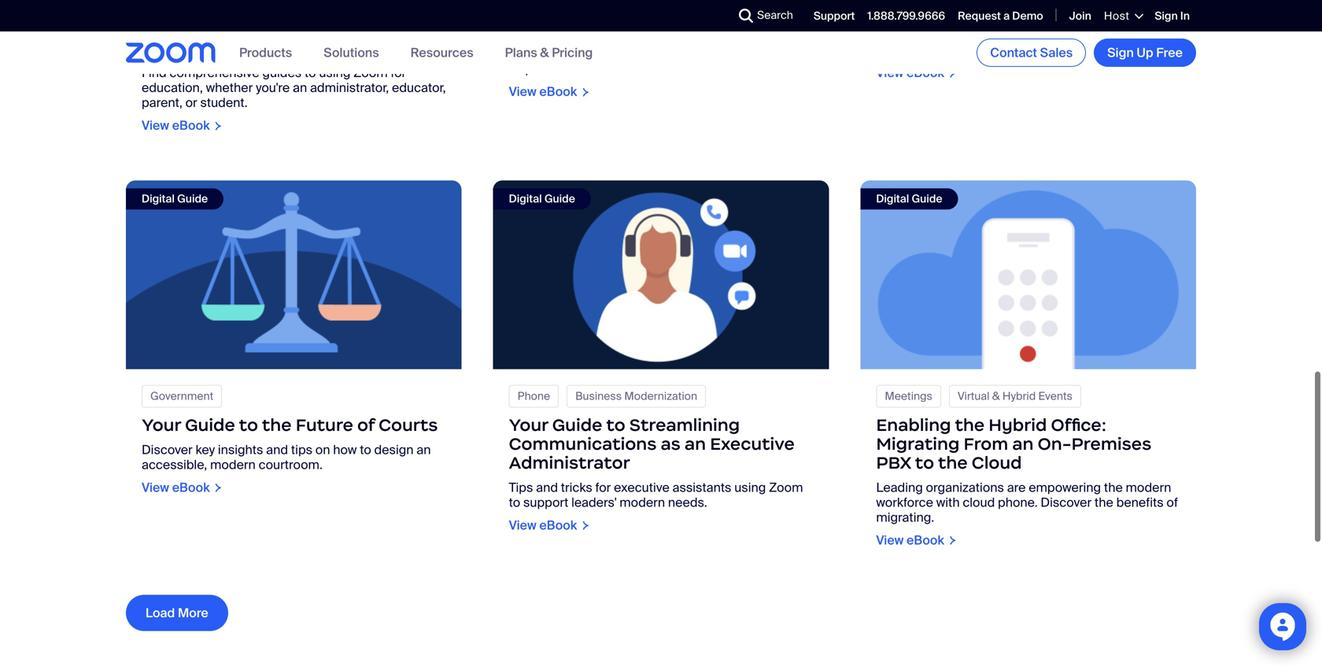 Task type: locate. For each thing, give the bounding box(es) containing it.
0 vertical spatial of
[[357, 412, 375, 434]]

view down the migrating.
[[876, 530, 904, 547]]

modern left courtroom. at the left
[[210, 455, 256, 471]]

0 vertical spatial events
[[643, 16, 703, 38]]

ebook down the accessible,
[[172, 477, 210, 494]]

discover left key
[[142, 440, 193, 456]]

&
[[745, 0, 757, 19], [385, 16, 397, 38], [540, 44, 549, 61], [993, 387, 1000, 401]]

phone.
[[998, 492, 1038, 509]]

using down executive
[[735, 477, 766, 494]]

whether
[[206, 77, 253, 94]]

ebook down support
[[540, 515, 577, 532]]

1 vertical spatial discover
[[1041, 492, 1092, 509]]

0 vertical spatial hybrid
[[1003, 387, 1036, 401]]

and left excite
[[876, 40, 898, 56]]

organizations
[[926, 477, 1004, 494]]

ebook down excite
[[907, 62, 945, 79]]

your down the phone
[[509, 412, 548, 434]]

1 digital from the left
[[142, 189, 175, 204]]

12
[[243, 0, 261, 19]]

virtual
[[581, 16, 639, 38], [958, 387, 990, 401]]

host button
[[1104, 9, 1143, 23]]

the
[[930, 25, 949, 41], [582, 43, 600, 60], [262, 412, 292, 434], [955, 412, 985, 434], [938, 450, 968, 471], [1104, 477, 1123, 494], [1095, 492, 1114, 509]]

host
[[1104, 9, 1130, 23]]

an
[[293, 77, 307, 94], [685, 431, 706, 453], [1013, 431, 1034, 453], [417, 440, 431, 456]]

digital for your guide to streamlining communications as an executive administrator
[[509, 189, 542, 204]]

of
[[357, 412, 375, 434], [1167, 492, 1179, 509]]

the right up
[[930, 25, 949, 41]]

empowering
[[1029, 477, 1101, 494]]

your inside your guide to the future of courts discover key insights and tips on how to design an accessible, modern courtroom. view ebook
[[142, 412, 181, 434]]

products
[[239, 44, 292, 61]]

0 vertical spatial sign
[[1155, 9, 1178, 23]]

sign in link
[[1155, 9, 1190, 23]]

view down the required
[[509, 81, 537, 98]]

to inside zoom for k-12 edu - guides for admins, educators, parents & students find comprehensive guides to using zoom for education, whether you're an administrator, educator, parent, or student. view ebook
[[305, 62, 316, 79]]

0 horizontal spatial sign
[[1108, 44, 1134, 61]]

to right guides
[[305, 62, 316, 79]]

an down courts
[[417, 440, 431, 456]]

1.888.799.9666
[[868, 9, 946, 23]]

0 horizontal spatial of
[[357, 412, 375, 434]]

view down the accessible,
[[142, 477, 169, 494]]

modern for premises
[[1126, 477, 1172, 494]]

are
[[1007, 477, 1026, 494]]

hybrid
[[1003, 387, 1036, 401], [989, 412, 1047, 434]]

1 horizontal spatial using
[[735, 477, 766, 494]]

ebook
[[907, 62, 945, 79], [540, 81, 577, 98], [172, 115, 210, 132], [172, 477, 210, 494], [540, 515, 577, 532], [907, 530, 945, 547]]

view inside your guide to the future of courts discover key insights and tips on how to design an accessible, modern courtroom. view ebook
[[142, 477, 169, 494]]

your
[[142, 412, 181, 434], [509, 412, 548, 434]]

events up technology
[[643, 16, 703, 38]]

of right the benefits
[[1167, 492, 1179, 509]]

events
[[643, 16, 703, 38], [1039, 387, 1073, 401]]

1 vertical spatial using
[[735, 477, 766, 494]]

1 vertical spatial of
[[1167, 492, 1179, 509]]

using down solutions
[[319, 62, 351, 79]]

and right the tips
[[536, 477, 558, 494]]

modern
[[210, 455, 256, 471], [1126, 477, 1172, 494], [620, 492, 665, 509]]

1 horizontal spatial discover
[[1041, 492, 1092, 509]]

a
[[1004, 9, 1010, 23], [625, 58, 632, 75]]

view
[[876, 62, 904, 79], [509, 81, 537, 98], [142, 115, 169, 132], [142, 477, 169, 494], [509, 515, 537, 532], [876, 530, 904, 547]]

1 your from the left
[[142, 412, 181, 434]]

1 horizontal spatial your
[[509, 412, 548, 434]]

0 horizontal spatial modern
[[210, 455, 256, 471]]

government
[[150, 387, 213, 401]]

1 horizontal spatial a
[[1004, 9, 1010, 23]]

and
[[1070, 25, 1092, 41], [876, 40, 898, 56], [700, 43, 722, 60], [266, 440, 288, 456], [536, 477, 558, 494]]

to down business
[[606, 412, 626, 434]]

your down government
[[142, 412, 181, 434]]

hybrid inside enabling the hybrid office: migrating from an on-premises pbx to the cloud leading organizations are empowering the modern workforce with cloud phone. discover the benefits of migrating. view ebook
[[989, 412, 1047, 434]]

zoom down executive
[[769, 477, 803, 494]]

leaders'
[[572, 492, 617, 509]]

spice
[[876, 25, 910, 41]]

educators,
[[215, 16, 309, 38]]

1 horizontal spatial events
[[1039, 387, 1073, 401]]

1 horizontal spatial digital guide
[[509, 189, 575, 204]]

a right execute
[[625, 58, 632, 75]]

search image
[[739, 9, 753, 23], [739, 9, 753, 23]]

& inside zoom for k-12 edu - guides for admins, educators, parents & students find comprehensive guides to using zoom for education, whether you're an administrator, educator, parent, or student. view ebook
[[385, 16, 397, 38]]

an right the as
[[685, 431, 706, 453]]

zoom for k-12 edu - guides for admins, educators, parents & students find comprehensive guides to using zoom for education, whether you're an administrator, educator, parent, or student. view ebook
[[142, 0, 446, 132]]

0 horizontal spatial using
[[319, 62, 351, 79]]

0 horizontal spatial discover
[[142, 440, 193, 456]]

1 horizontal spatial sign
[[1155, 9, 1178, 23]]

an right you're
[[293, 77, 307, 94]]

with
[[937, 492, 960, 509]]

in
[[1181, 9, 1190, 23]]

load more
[[146, 603, 208, 620]]

and inside "ultimate guide to planning & hosting virtual events learn about the right technology and preparation required to execute a successful virtual event. view ebook"
[[700, 43, 722, 60]]

1 vertical spatial a
[[625, 58, 632, 75]]

0 horizontal spatial digital guide
[[142, 189, 208, 204]]

0 vertical spatial discover
[[142, 440, 193, 456]]

1 vertical spatial virtual
[[958, 387, 990, 401]]

illustration of a person image
[[493, 178, 829, 367]]

an inside zoom for k-12 edu - guides for admins, educators, parents & students find comprehensive guides to using zoom for education, whether you're an administrator, educator, parent, or student. view ebook
[[293, 77, 307, 94]]

1 horizontal spatial of
[[1167, 492, 1179, 509]]

plans & pricing link
[[505, 44, 593, 61]]

sign down better
[[1108, 44, 1134, 61]]

executive
[[710, 431, 795, 453]]

zoom down the solutions dropdown button at the top left of page
[[354, 62, 388, 79]]

your inside your guide to streamlining communications as an executive administrator tips and tricks for executive assistants using zoom to support leaders' modern needs. view ebook
[[509, 412, 548, 434]]

discover inside your guide to the future of courts discover key insights and tips on how to design an accessible, modern courtroom. view ebook
[[142, 440, 193, 456]]

main content
[[0, 0, 1323, 629]]

1 horizontal spatial virtual
[[958, 387, 990, 401]]

modern inside your guide to the future of courts discover key insights and tips on how to design an accessible, modern courtroom. view ebook
[[210, 455, 256, 471]]

and inside your guide to streamlining communications as an executive administrator tips and tricks for executive assistants using zoom to support leaders' modern needs. view ebook
[[536, 477, 558, 494]]

2 digital from the left
[[509, 189, 542, 204]]

hybrid for &
[[1003, 387, 1036, 401]]

0 vertical spatial a
[[1004, 9, 1010, 23]]

courts
[[379, 412, 438, 434]]

discover right phone.
[[1041, 492, 1092, 509]]

plans & pricing
[[505, 44, 593, 61]]

events inside "ultimate guide to planning & hosting virtual events learn about the right technology and preparation required to execute a successful virtual event. view ebook"
[[643, 16, 703, 38]]

to up the "insights"
[[239, 412, 258, 434]]

1 vertical spatial sign
[[1108, 44, 1134, 61]]

view down excite
[[876, 62, 904, 79]]

modern left needs.
[[620, 492, 665, 509]]

0 horizontal spatial events
[[643, 16, 703, 38]]

plans
[[505, 44, 537, 61]]

an inside enabling the hybrid office: migrating from an on-premises pbx to the cloud leading organizations are empowering the modern workforce with cloud phone. discover the benefits of migrating. view ebook
[[1013, 431, 1034, 453]]

to right pbx
[[915, 450, 935, 471]]

3 digital from the left
[[876, 189, 910, 204]]

an left on-
[[1013, 431, 1034, 453]]

ebook inside "ultimate guide to planning & hosting virtual events learn about the right technology and preparation required to execute a successful virtual event. view ebook"
[[540, 81, 577, 98]]

view inside zoom for k-12 edu - guides for admins, educators, parents & students find comprehensive guides to using zoom for education, whether you're an administrator, educator, parent, or student. view ebook
[[142, 115, 169, 132]]

the left the right
[[582, 43, 600, 60]]

events up office:
[[1039, 387, 1073, 401]]

admins,
[[142, 16, 211, 38]]

sign left in
[[1155, 9, 1178, 23]]

guide
[[589, 0, 639, 19], [177, 189, 208, 204], [545, 189, 575, 204], [912, 189, 943, 204], [185, 412, 235, 434], [552, 412, 603, 434]]

1 vertical spatial hybrid
[[989, 412, 1047, 434]]

zoom up students at the left of page
[[142, 0, 191, 19]]

2 horizontal spatial zoom
[[769, 477, 803, 494]]

sign up free link
[[1094, 39, 1197, 67]]

and left tips
[[266, 440, 288, 456]]

1 horizontal spatial zoom
[[354, 62, 388, 79]]

digital guide for your guide to the future of courts
[[142, 189, 208, 204]]

0 horizontal spatial zoom
[[142, 0, 191, 19]]

ebook down the required
[[540, 81, 577, 98]]

2 vertical spatial zoom
[[769, 477, 803, 494]]

view down support
[[509, 515, 537, 532]]

0 horizontal spatial your
[[142, 412, 181, 434]]

spice up the traditional all-hands and better engage and excite your employees. view ebook
[[876, 25, 1177, 79]]

ebook inside enabling the hybrid office: migrating from an on-premises pbx to the cloud leading organizations are empowering the modern workforce with cloud phone. discover the benefits of migrating. view ebook
[[907, 530, 945, 547]]

modern down premises
[[1126, 477, 1172, 494]]

and down planning
[[700, 43, 722, 60]]

pricing
[[552, 44, 593, 61]]

2 horizontal spatial digital
[[876, 189, 910, 204]]

zoom logo image
[[126, 43, 216, 63]]

the inside spice up the traditional all-hands and better engage and excite your employees. view ebook
[[930, 25, 949, 41]]

digital for enabling the hybrid office: migrating from an on-premises pbx to the cloud
[[876, 189, 910, 204]]

excite
[[901, 40, 936, 56]]

1 vertical spatial events
[[1039, 387, 1073, 401]]

view inside "ultimate guide to planning & hosting virtual events learn about the right technology and preparation required to execute a successful virtual event. view ebook"
[[509, 81, 537, 98]]

to
[[643, 0, 662, 19], [561, 58, 572, 75], [305, 62, 316, 79], [239, 412, 258, 434], [606, 412, 626, 434], [360, 440, 371, 456], [915, 450, 935, 471], [509, 492, 521, 509]]

an inside your guide to streamlining communications as an executive administrator tips and tricks for executive assistants using zoom to support leaders' modern needs. view ebook
[[685, 431, 706, 453]]

the up tips
[[262, 412, 292, 434]]

0 vertical spatial virtual
[[581, 16, 639, 38]]

1 digital guide from the left
[[142, 189, 208, 204]]

0 vertical spatial zoom
[[142, 0, 191, 19]]

0 horizontal spatial virtual
[[581, 16, 639, 38]]

execute
[[575, 58, 622, 75]]

0 horizontal spatial a
[[625, 58, 632, 75]]

modern inside enabling the hybrid office: migrating from an on-premises pbx to the cloud leading organizations are empowering the modern workforce with cloud phone. discover the benefits of migrating. view ebook
[[1126, 477, 1172, 494]]

your for your guide to the future of courts
[[142, 412, 181, 434]]

2 horizontal spatial modern
[[1126, 477, 1172, 494]]

on
[[316, 440, 330, 456]]

2 your from the left
[[509, 412, 548, 434]]

for inside your guide to streamlining communications as an executive administrator tips and tricks for executive assistants using zoom to support leaders' modern needs. view ebook
[[596, 477, 611, 494]]

up
[[913, 25, 927, 41]]

ebook down or
[[172, 115, 210, 132]]

using
[[319, 62, 351, 79], [735, 477, 766, 494]]

view down parent, on the top
[[142, 115, 169, 132]]

3 digital guide from the left
[[876, 189, 943, 204]]

sales
[[1041, 44, 1073, 61]]

hybrid up from on the bottom of the page
[[1003, 387, 1036, 401]]

zoom
[[142, 0, 191, 19], [354, 62, 388, 79], [769, 477, 803, 494]]

a left demo
[[1004, 9, 1010, 23]]

workforce
[[876, 492, 934, 509]]

demo
[[1013, 9, 1044, 23]]

migrating
[[876, 431, 960, 453]]

ebook inside your guide to the future of courts discover key insights and tips on how to design an accessible, modern courtroom. view ebook
[[172, 477, 210, 494]]

of up the design at the left
[[357, 412, 375, 434]]

1 horizontal spatial modern
[[620, 492, 665, 509]]

1.888.799.9666 link
[[868, 9, 946, 23]]

office:
[[1051, 412, 1107, 434]]

0 horizontal spatial digital
[[142, 189, 175, 204]]

premises
[[1072, 431, 1152, 453]]

ebook down the migrating.
[[907, 530, 945, 547]]

hybrid down virtual & hybrid events
[[989, 412, 1047, 434]]

virtual up the right
[[581, 16, 639, 38]]

your for your guide to streamlining communications as an executive administrator
[[509, 412, 548, 434]]

assistants
[[673, 477, 732, 494]]

1 horizontal spatial digital
[[509, 189, 542, 204]]

and down join link
[[1070, 25, 1092, 41]]

engage
[[1133, 25, 1177, 41]]

required
[[509, 58, 558, 75]]

2 digital guide from the left
[[509, 189, 575, 204]]

key
[[196, 440, 215, 456]]

find
[[142, 62, 167, 79]]

virtual up from on the bottom of the page
[[958, 387, 990, 401]]

zoom inside your guide to streamlining communications as an executive administrator tips and tricks for executive assistants using zoom to support leaders' modern needs. view ebook
[[769, 477, 803, 494]]

0 vertical spatial using
[[319, 62, 351, 79]]

2 horizontal spatial digital guide
[[876, 189, 943, 204]]

guide inside your guide to streamlining communications as an executive administrator tips and tricks for executive assistants using zoom to support leaders' modern needs. view ebook
[[552, 412, 603, 434]]



Task type: describe. For each thing, give the bounding box(es) containing it.
tips
[[509, 477, 533, 494]]

successful
[[635, 58, 697, 75]]

tips
[[291, 440, 313, 456]]

the up the organizations
[[938, 450, 968, 471]]

to right how
[[360, 440, 371, 456]]

using inside your guide to streamlining communications as an executive administrator tips and tricks for executive assistants using zoom to support leaders' modern needs. view ebook
[[735, 477, 766, 494]]

hands
[[1031, 25, 1067, 41]]

resources button
[[411, 44, 474, 61]]

view inside your guide to streamlining communications as an executive administrator tips and tricks for executive assistants using zoom to support leaders' modern needs. view ebook
[[509, 515, 537, 532]]

digital for your guide to the future of courts
[[142, 189, 175, 204]]

contact sales link
[[977, 39, 1087, 67]]

pbx
[[876, 450, 912, 471]]

all-
[[1013, 25, 1031, 41]]

enabling the hybrid office: migrating from an on-premises pbx to the cloud leading organizations are empowering the modern workforce with cloud phone. discover the benefits of migrating. view ebook
[[876, 412, 1179, 547]]

phone
[[518, 387, 550, 401]]

virtual inside "ultimate guide to planning & hosting virtual events learn about the right technology and preparation required to execute a successful virtual event. view ebook"
[[581, 16, 639, 38]]

guide inside your guide to the future of courts discover key insights and tips on how to design an accessible, modern courtroom. view ebook
[[185, 412, 235, 434]]

load
[[146, 603, 175, 620]]

sign for sign in
[[1155, 9, 1178, 23]]

hybrid for the
[[989, 412, 1047, 434]]

ultimate guide to planning & hosting virtual events learn about the right technology and preparation required to execute a successful virtual event. view ebook
[[509, 0, 792, 98]]

about
[[545, 43, 579, 60]]

student.
[[200, 92, 248, 109]]

cloud
[[963, 492, 995, 509]]

to inside enabling the hybrid office: migrating from an on-premises pbx to the cloud leading organizations are empowering the modern workforce with cloud phone. discover the benefits of migrating. view ebook
[[915, 450, 935, 471]]

load more button
[[126, 593, 228, 629]]

you're
[[256, 77, 290, 94]]

main content containing zoom for k-12 edu - guides for admins, educators, parents & students
[[0, 0, 1323, 629]]

your guide to streamlining communications as an executive administrator tips and tricks for executive assistants using zoom to support leaders' modern needs. view ebook
[[509, 412, 803, 532]]

virtual
[[700, 58, 735, 75]]

to left execute
[[561, 58, 572, 75]]

administrator
[[509, 450, 630, 471]]

business
[[576, 387, 622, 401]]

design
[[374, 440, 414, 456]]

the inside "ultimate guide to planning & hosting virtual events learn about the right technology and preparation required to execute a successful virtual event. view ebook"
[[582, 43, 600, 60]]

& inside "ultimate guide to planning & hosting virtual events learn about the right technology and preparation required to execute a successful virtual event. view ebook"
[[745, 0, 757, 19]]

illustration of a digital device image
[[861, 178, 1197, 367]]

discover inside enabling the hybrid office: migrating from an on-premises pbx to the cloud leading organizations are empowering the modern workforce with cloud phone. discover the benefits of migrating. view ebook
[[1041, 492, 1092, 509]]

your guide to the future of courts discover key insights and tips on how to design an accessible, modern courtroom. view ebook
[[142, 412, 438, 494]]

modern for key
[[210, 455, 256, 471]]

digital guide for enabling the hybrid office: migrating from an on-premises pbx to the cloud
[[876, 189, 943, 204]]

comprehensive
[[170, 62, 259, 79]]

ultimate
[[509, 0, 585, 19]]

communications
[[509, 431, 657, 453]]

digital guide for your guide to streamlining communications as an executive administrator
[[509, 189, 575, 204]]

an inside your guide to the future of courts discover key insights and tips on how to design an accessible, modern courtroom. view ebook
[[417, 440, 431, 456]]

contact
[[991, 44, 1038, 61]]

solutions button
[[324, 44, 379, 61]]

resources
[[411, 44, 474, 61]]

leading
[[876, 477, 923, 494]]

future
[[296, 412, 353, 434]]

using inside zoom for k-12 edu - guides for admins, educators, parents & students find comprehensive guides to using zoom for education, whether you're an administrator, educator, parent, or student. view ebook
[[319, 62, 351, 79]]

free
[[1157, 44, 1183, 61]]

event.
[[738, 58, 773, 75]]

sign in
[[1155, 9, 1190, 23]]

guides
[[262, 62, 302, 79]]

insights
[[218, 440, 263, 456]]

educator,
[[392, 77, 446, 94]]

solutions
[[324, 44, 379, 61]]

request
[[958, 9, 1001, 23]]

k-
[[224, 0, 243, 19]]

request a demo
[[958, 9, 1044, 23]]

virtual & hybrid events
[[958, 387, 1073, 401]]

employees.
[[967, 40, 1034, 56]]

search
[[757, 8, 793, 22]]

learn
[[509, 43, 542, 60]]

tricks
[[561, 477, 593, 494]]

on-
[[1038, 431, 1072, 453]]

guide inside "ultimate guide to planning & hosting virtual events learn about the right technology and preparation required to execute a successful virtual event. view ebook"
[[589, 0, 639, 19]]

executive
[[614, 477, 670, 494]]

of inside enabling the hybrid office: migrating from an on-premises pbx to the cloud leading organizations are empowering the modern workforce with cloud phone. discover the benefits of migrating. view ebook
[[1167, 492, 1179, 509]]

parents
[[313, 16, 381, 38]]

streamlining
[[630, 412, 740, 434]]

join link
[[1070, 9, 1092, 23]]

support link
[[814, 9, 855, 23]]

sign for sign up free
[[1108, 44, 1134, 61]]

contact sales
[[991, 44, 1073, 61]]

the down premises
[[1104, 477, 1123, 494]]

ebook inside your guide to streamlining communications as an executive administrator tips and tricks for executive assistants using zoom to support leaders' modern needs. view ebook
[[540, 515, 577, 532]]

illustration of scales image
[[126, 178, 462, 367]]

ebook inside zoom for k-12 edu - guides for admins, educators, parents & students find comprehensive guides to using zoom for education, whether you're an administrator, educator, parent, or student. view ebook
[[172, 115, 210, 132]]

business modernization
[[576, 387, 698, 401]]

and inside your guide to the future of courts discover key insights and tips on how to design an accessible, modern courtroom. view ebook
[[266, 440, 288, 456]]

benefits
[[1117, 492, 1164, 509]]

a inside "ultimate guide to planning & hosting virtual events learn about the right technology and preparation required to execute a successful virtual event. view ebook"
[[625, 58, 632, 75]]

accessible,
[[142, 455, 207, 471]]

needs.
[[668, 492, 708, 509]]

enabling
[[876, 412, 951, 434]]

courtroom.
[[259, 455, 323, 471]]

technology
[[633, 43, 697, 60]]

to up technology
[[643, 0, 662, 19]]

cloud
[[972, 450, 1022, 471]]

ebook inside spice up the traditional all-hands and better engage and excite your employees. view ebook
[[907, 62, 945, 79]]

students
[[142, 35, 223, 56]]

planning
[[666, 0, 741, 19]]

view inside enabling the hybrid office: migrating from an on-premises pbx to the cloud leading organizations are empowering the modern workforce with cloud phone. discover the benefits of migrating. view ebook
[[876, 530, 904, 547]]

-
[[305, 0, 314, 19]]

guides
[[318, 0, 378, 19]]

the inside your guide to the future of courts discover key insights and tips on how to design an accessible, modern courtroom. view ebook
[[262, 412, 292, 434]]

of inside your guide to the future of courts discover key insights and tips on how to design an accessible, modern courtroom. view ebook
[[357, 412, 375, 434]]

or
[[185, 92, 197, 109]]

the up cloud
[[955, 412, 985, 434]]

modern inside your guide to streamlining communications as an executive administrator tips and tricks for executive assistants using zoom to support leaders' modern needs. view ebook
[[620, 492, 665, 509]]

view inside spice up the traditional all-hands and better engage and excite your employees. view ebook
[[876, 62, 904, 79]]

from
[[964, 431, 1009, 453]]

your
[[939, 40, 964, 56]]

how
[[333, 440, 357, 456]]

up
[[1137, 44, 1154, 61]]

1 vertical spatial zoom
[[354, 62, 388, 79]]

more
[[178, 603, 208, 620]]

to left support
[[509, 492, 521, 509]]

right
[[603, 43, 630, 60]]

as
[[661, 431, 681, 453]]

sign up free
[[1108, 44, 1183, 61]]

preparation
[[725, 43, 792, 60]]

hosting
[[509, 16, 578, 38]]

the left the benefits
[[1095, 492, 1114, 509]]

traditional
[[952, 25, 1010, 41]]



Task type: vqa. For each thing, say whether or not it's contained in the screenshot.
Find
yes



